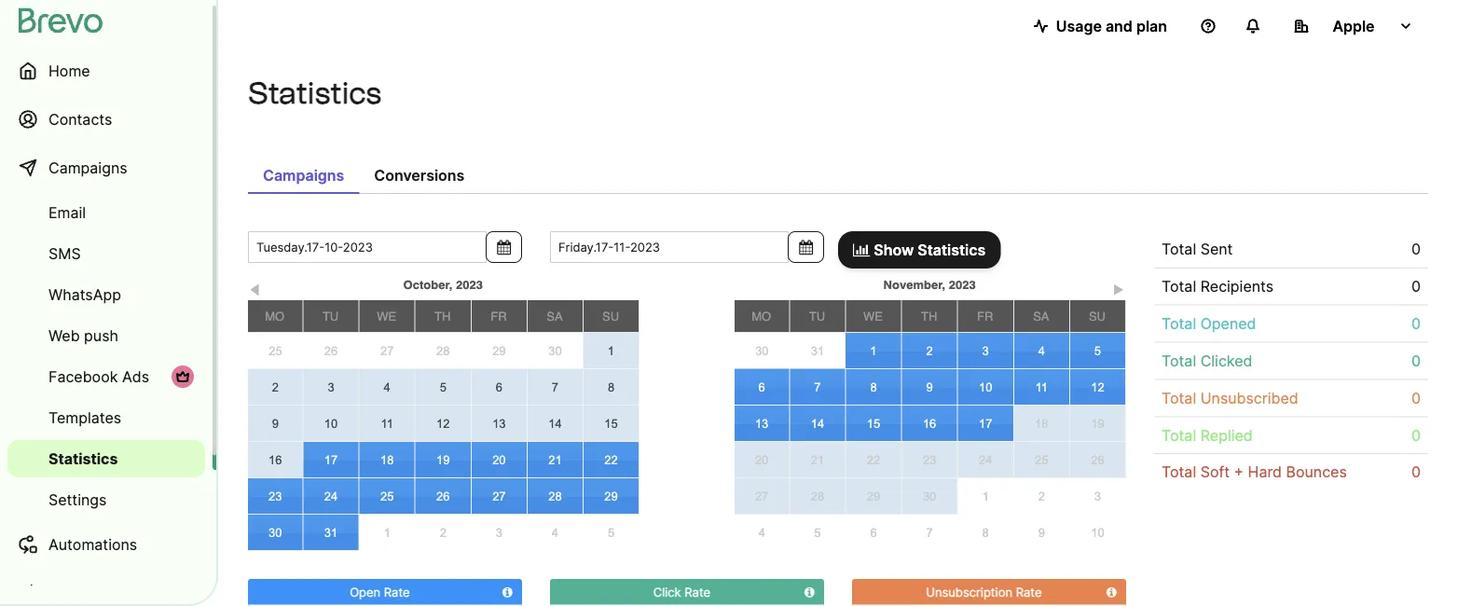 Task type: vqa. For each thing, say whether or not it's contained in the screenshot.


Task type: describe. For each thing, give the bounding box(es) containing it.
0 horizontal spatial 8 link
[[584, 369, 639, 405]]

2 horizontal spatial 7 link
[[902, 515, 958, 550]]

1 horizontal spatial 19
[[1092, 416, 1105, 430]]

2 horizontal spatial 29 link
[[846, 479, 902, 514]]

total opened
[[1162, 315, 1257, 333]]

facebook
[[49, 368, 118, 386]]

0 horizontal spatial 27 link
[[359, 333, 415, 369]]

1 22 from the left
[[605, 453, 618, 467]]

From text field
[[248, 231, 487, 263]]

0 horizontal spatial 26
[[324, 344, 338, 358]]

0 horizontal spatial 27
[[381, 344, 394, 358]]

automations
[[49, 535, 137, 554]]

click rate
[[654, 585, 711, 599]]

contacts link
[[7, 97, 205, 142]]

tu for 26
[[323, 309, 339, 323]]

0 horizontal spatial 18
[[381, 453, 394, 467]]

replied
[[1201, 426, 1253, 444]]

email
[[49, 203, 86, 222]]

0 vertical spatial 9 link
[[903, 369, 958, 405]]

0 horizontal spatial campaigns
[[49, 159, 127, 177]]

1 horizontal spatial 25 link
[[360, 479, 415, 514]]

statistics link
[[7, 440, 205, 478]]

17 for the top the "17" link
[[979, 416, 993, 430]]

calendar image for from text field
[[497, 240, 511, 255]]

ads
[[122, 368, 149, 386]]

1 horizontal spatial 26 link
[[416, 479, 471, 514]]

0 horizontal spatial statistics
[[49, 450, 118, 468]]

1 horizontal spatial 27
[[493, 489, 506, 503]]

usage and plan button
[[1019, 7, 1183, 45]]

1 vertical spatial 19 link
[[416, 442, 471, 478]]

24 for the top 24 link
[[979, 453, 993, 467]]

2 horizontal spatial 28 link
[[790, 479, 846, 514]]

show statistics
[[871, 241, 986, 259]]

templates link
[[7, 399, 205, 437]]

1 21 link from the left
[[528, 442, 583, 478]]

conversions
[[374, 166, 465, 184]]

sa for 4
[[1034, 309, 1050, 323]]

transactional link
[[7, 571, 205, 606]]

0 horizontal spatial 29
[[493, 344, 506, 358]]

total for total soft + hard bounces
[[1162, 463, 1197, 481]]

8 for the right the 8 "link"
[[983, 525, 990, 539]]

total clicked
[[1162, 352, 1253, 370]]

0 vertical spatial 18 link
[[1015, 406, 1070, 441]]

total sent
[[1162, 240, 1233, 258]]

th for 28
[[435, 309, 451, 323]]

2 20 from the left
[[755, 453, 769, 467]]

1 horizontal spatial 18
[[1035, 416, 1049, 430]]

unsubscription rate
[[926, 585, 1042, 599]]

2 22 link from the left
[[846, 442, 902, 478]]

0 vertical spatial statistics
[[248, 75, 382, 111]]

bounces
[[1287, 463, 1348, 481]]

total soft + hard bounces
[[1162, 463, 1348, 481]]

0 horizontal spatial 9 link
[[248, 406, 303, 441]]

2 horizontal spatial 27 link
[[735, 479, 789, 514]]

1 vertical spatial 31 link
[[304, 515, 359, 550]]

1 22 link from the left
[[584, 442, 639, 478]]

statistics inside button
[[918, 241, 986, 259]]

1 horizontal spatial 8 link
[[846, 369, 902, 405]]

0 horizontal spatial 28
[[437, 344, 450, 358]]

▶ link
[[1112, 279, 1126, 297]]

facebook ads link
[[7, 358, 205, 395]]

0 vertical spatial 17 link
[[959, 406, 1014, 441]]

0 horizontal spatial 31
[[324, 526, 338, 540]]

email link
[[7, 194, 205, 231]]

november,
[[884, 277, 946, 291]]

facebook ads
[[49, 368, 149, 386]]

12 for the '12' link to the top
[[1092, 380, 1105, 394]]

1 14 from the left
[[549, 416, 562, 430]]

total recipients
[[1162, 277, 1274, 296]]

0 horizontal spatial campaigns link
[[7, 146, 205, 190]]

0 horizontal spatial 11 link
[[360, 406, 415, 441]]

2 horizontal spatial 27
[[755, 489, 769, 503]]

11 for the 11 link to the left
[[381, 416, 394, 430]]

1 vertical spatial 25 link
[[1015, 442, 1070, 478]]

1 horizontal spatial 6 link
[[735, 369, 789, 405]]

home link
[[7, 49, 205, 93]]

1 horizontal spatial 7 link
[[790, 369, 846, 405]]

rate for click rate
[[685, 585, 711, 599]]

1 vertical spatial 24 link
[[304, 479, 359, 514]]

1 horizontal spatial 28 link
[[528, 479, 583, 514]]

contacts
[[49, 110, 112, 128]]

15 for first 15 link from left
[[605, 416, 618, 430]]

1 horizontal spatial 6
[[759, 380, 766, 394]]

transactional
[[49, 584, 143, 602]]

sa for 30
[[547, 309, 563, 323]]

0 vertical spatial 16
[[923, 416, 937, 430]]

th for 2
[[922, 309, 938, 323]]

and
[[1106, 17, 1133, 35]]

october,
[[404, 277, 453, 291]]

1 horizontal spatial campaigns
[[263, 166, 345, 184]]

0 vertical spatial 12 link
[[1071, 369, 1126, 405]]

web push link
[[7, 317, 205, 354]]

To text field
[[550, 231, 789, 263]]

2 21 link from the left
[[790, 442, 846, 478]]

▶
[[1114, 283, 1125, 297]]

plan
[[1137, 17, 1168, 35]]

0 vertical spatial 24 link
[[959, 442, 1014, 478]]

1 horizontal spatial 19 link
[[1071, 406, 1126, 441]]

2 horizontal spatial 6 link
[[846, 515, 902, 550]]

0 horizontal spatial 23 link
[[248, 479, 303, 514]]

web
[[49, 326, 80, 345]]

0 for total unsubscribed
[[1412, 389, 1422, 407]]

sms link
[[7, 235, 205, 272]]

total for total clicked
[[1162, 352, 1197, 370]]

2 vertical spatial 10
[[1092, 525, 1105, 539]]

1 vertical spatial 19
[[437, 453, 450, 467]]

1 vertical spatial 26 link
[[1071, 442, 1126, 478]]

1 horizontal spatial 26
[[437, 489, 450, 503]]

◀ link
[[248, 279, 262, 297]]

total for total unsubscribed
[[1162, 389, 1197, 407]]

7 for 7 link to the middle
[[815, 380, 821, 394]]

7 for 7 link to the left
[[552, 380, 559, 394]]

0 for total clicked
[[1412, 352, 1422, 370]]

apple
[[1333, 17, 1375, 35]]

2 horizontal spatial 8 link
[[958, 515, 1014, 550]]

soft
[[1201, 463, 1230, 481]]

2 horizontal spatial 6
[[871, 526, 877, 540]]

november, 2023 ▶
[[884, 277, 1125, 297]]

0 horizontal spatial 28 link
[[415, 333, 471, 369]]

tu for 31
[[809, 309, 826, 323]]

clicked
[[1201, 352, 1253, 370]]

11 for the top the 11 link
[[1036, 380, 1048, 394]]

home
[[49, 62, 90, 80]]

0 vertical spatial 31 link
[[790, 333, 846, 369]]

2 horizontal spatial 26
[[1092, 453, 1105, 467]]

+
[[1235, 463, 1244, 481]]

su for 1
[[603, 309, 619, 323]]

show
[[874, 241, 914, 259]]

0 horizontal spatial 17 link
[[304, 442, 359, 478]]

1 vertical spatial 18 link
[[360, 442, 415, 478]]

1 horizontal spatial 29
[[605, 489, 618, 503]]

1 13 from the left
[[493, 416, 506, 430]]

0 horizontal spatial 7 link
[[528, 369, 583, 405]]

0 for total recipients
[[1412, 277, 1422, 296]]

1 vertical spatial 10
[[324, 416, 338, 430]]

0 for total soft + hard bounces
[[1412, 463, 1422, 481]]

rate for unsubscription rate
[[1016, 585, 1042, 599]]

2 22 from the left
[[867, 453, 881, 467]]

1 vertical spatial 16 link
[[248, 442, 303, 478]]

2 13 from the left
[[755, 416, 769, 430]]

whatsapp link
[[7, 276, 205, 313]]

25 for the middle 25 link
[[381, 489, 394, 503]]

fr for october, 2023
[[491, 309, 507, 323]]

0 vertical spatial 10 link
[[959, 369, 1014, 405]]



Task type: locate. For each thing, give the bounding box(es) containing it.
1 horizontal spatial 18 link
[[1015, 406, 1070, 441]]

11 link
[[1015, 369, 1070, 405], [360, 406, 415, 441]]

0 horizontal spatial 20 link
[[472, 442, 527, 478]]

fr down november, 2023 ▶
[[978, 309, 994, 323]]

total down 'total clicked' at the bottom of page
[[1162, 389, 1197, 407]]

total left "sent" on the right
[[1162, 240, 1197, 258]]

push
[[84, 326, 118, 345]]

info circle image
[[805, 586, 815, 598]]

12 link
[[1071, 369, 1126, 405], [416, 406, 471, 441]]

0 horizontal spatial 15
[[605, 416, 618, 430]]

total for total recipients
[[1162, 277, 1197, 296]]

1
[[608, 344, 615, 358], [870, 344, 877, 358], [983, 489, 990, 503], [384, 526, 391, 540]]

1 horizontal spatial 10
[[979, 380, 993, 394]]

27
[[381, 344, 394, 358], [493, 489, 506, 503], [755, 489, 769, 503]]

2 fr from the left
[[978, 309, 994, 323]]

4 0 from the top
[[1412, 352, 1422, 370]]

1 20 link from the left
[[472, 442, 527, 478]]

we for 1
[[864, 309, 883, 323]]

rate
[[384, 585, 410, 599], [685, 585, 711, 599], [1016, 585, 1042, 599]]

1 horizontal spatial 28
[[549, 489, 562, 503]]

◀
[[249, 283, 261, 297]]

1 vertical spatial 12 link
[[416, 406, 471, 441]]

total unsubscribed
[[1162, 389, 1299, 407]]

14
[[549, 416, 562, 430], [811, 416, 825, 430]]

0 horizontal spatial th
[[435, 309, 451, 323]]

mo for 25
[[265, 309, 285, 323]]

0 vertical spatial 11 link
[[1015, 369, 1070, 405]]

0 vertical spatial 26
[[324, 344, 338, 358]]

su for 5
[[1089, 309, 1106, 323]]

2 horizontal spatial 28
[[811, 489, 825, 503]]

we down november, 2023 link
[[864, 309, 883, 323]]

15 for second 15 link
[[867, 416, 881, 430]]

2 vertical spatial 9 link
[[1014, 515, 1070, 550]]

0 horizontal spatial 29 link
[[471, 333, 527, 369]]

1 horizontal spatial 20
[[755, 453, 769, 467]]

6 link
[[472, 369, 527, 405], [735, 369, 789, 405], [846, 515, 902, 550]]

31
[[811, 344, 825, 358], [324, 526, 338, 540]]

2 vertical spatial statistics
[[49, 450, 118, 468]]

24 link
[[959, 442, 1014, 478], [304, 479, 359, 514]]

11
[[1036, 380, 1048, 394], [381, 416, 394, 430]]

0 horizontal spatial info circle image
[[503, 586, 513, 598]]

2 horizontal spatial 29
[[867, 489, 881, 503]]

total for total sent
[[1162, 240, 1197, 258]]

4 total from the top
[[1162, 352, 1197, 370]]

0 vertical spatial 12
[[1092, 380, 1105, 394]]

settings link
[[7, 481, 205, 519]]

0 horizontal spatial 10 link
[[304, 406, 359, 441]]

0 horizontal spatial 18 link
[[360, 442, 415, 478]]

2 su from the left
[[1089, 309, 1106, 323]]

10
[[979, 380, 993, 394], [324, 416, 338, 430], [1092, 525, 1105, 539]]

1 we from the left
[[377, 309, 397, 323]]

22 link
[[584, 442, 639, 478], [846, 442, 902, 478]]

1 su from the left
[[603, 309, 619, 323]]

1 tu from the left
[[323, 309, 339, 323]]

1 horizontal spatial 20 link
[[735, 442, 789, 478]]

settings
[[49, 491, 107, 509]]

info circle image
[[503, 586, 513, 598], [1107, 586, 1117, 598]]

1 vertical spatial 17
[[324, 453, 338, 467]]

6 total from the top
[[1162, 426, 1197, 444]]

2 horizontal spatial 9
[[1039, 525, 1046, 539]]

mo
[[265, 309, 285, 323], [752, 309, 771, 323]]

1 15 link from the left
[[584, 406, 639, 441]]

info circle image for unsubscription rate
[[1107, 586, 1117, 598]]

2 20 link from the left
[[735, 442, 789, 478]]

18
[[1035, 416, 1049, 430], [381, 453, 394, 467]]

1 15 from the left
[[605, 416, 618, 430]]

1 horizontal spatial 29 link
[[584, 479, 639, 514]]

total replied
[[1162, 426, 1253, 444]]

2 15 from the left
[[867, 416, 881, 430]]

2 vertical spatial 26 link
[[416, 479, 471, 514]]

conversions link
[[359, 157, 480, 194]]

1 horizontal spatial 22 link
[[846, 442, 902, 478]]

2 14 link from the left
[[790, 406, 846, 441]]

2 horizontal spatial 25
[[1035, 453, 1049, 467]]

7 link
[[528, 369, 583, 405], [790, 369, 846, 405], [902, 515, 958, 550]]

th down october, 2023
[[435, 309, 451, 323]]

show statistics button
[[839, 231, 1001, 269]]

2 horizontal spatial statistics
[[918, 241, 986, 259]]

1 14 link from the left
[[528, 406, 583, 441]]

2 sa from the left
[[1034, 309, 1050, 323]]

0 vertical spatial 9
[[927, 380, 933, 394]]

templates
[[49, 409, 121, 427]]

0 horizontal spatial 26 link
[[303, 333, 359, 369]]

2 mo from the left
[[752, 309, 771, 323]]

2 total from the top
[[1162, 277, 1197, 296]]

total left soft
[[1162, 463, 1197, 481]]

14 link
[[528, 406, 583, 441], [790, 406, 846, 441]]

25 for 25 link to the middle
[[1035, 453, 1049, 467]]

1 sa from the left
[[547, 309, 563, 323]]

8 for leftmost the 8 "link"
[[608, 380, 615, 394]]

1 0 from the top
[[1412, 240, 1422, 258]]

25 for topmost 25 link
[[269, 344, 282, 358]]

2 horizontal spatial 26 link
[[1071, 442, 1126, 478]]

1 13 link from the left
[[472, 406, 527, 441]]

30 link
[[527, 333, 583, 369], [735, 333, 790, 369], [903, 479, 958, 514], [248, 515, 303, 550]]

5 link
[[1071, 333, 1126, 368], [416, 369, 471, 405], [790, 515, 846, 550], [583, 515, 640, 551]]

1 horizontal spatial 17
[[979, 416, 993, 430]]

0 horizontal spatial calendar image
[[497, 240, 511, 255]]

0 vertical spatial 23
[[923, 453, 937, 467]]

9
[[927, 380, 933, 394], [272, 416, 279, 430], [1039, 525, 1046, 539]]

1 horizontal spatial 23
[[923, 453, 937, 467]]

rate right click
[[685, 585, 711, 599]]

0 for total replied
[[1412, 426, 1422, 444]]

total for total replied
[[1162, 426, 1197, 444]]

unsubscribed
[[1201, 389, 1299, 407]]

1 horizontal spatial 7
[[815, 380, 821, 394]]

12 for the '12' link to the bottom
[[437, 416, 450, 430]]

1 horizontal spatial 17 link
[[959, 406, 1014, 441]]

0 vertical spatial 18
[[1035, 416, 1049, 430]]

7
[[552, 380, 559, 394], [815, 380, 821, 394], [927, 526, 933, 540]]

sent
[[1201, 240, 1233, 258]]

fr down october, 2023 link
[[491, 309, 507, 323]]

0 horizontal spatial 23
[[269, 489, 282, 503]]

hard
[[1249, 463, 1283, 481]]

28 link
[[415, 333, 471, 369], [528, 479, 583, 514], [790, 479, 846, 514]]

1 vertical spatial 16
[[269, 453, 282, 467]]

usage and plan
[[1057, 17, 1168, 35]]

19 link
[[1071, 406, 1126, 441], [416, 442, 471, 478]]

1 info circle image from the left
[[503, 586, 513, 598]]

0 horizontal spatial 19 link
[[416, 442, 471, 478]]

total down total sent
[[1162, 277, 1197, 296]]

calendar image for to text box at the top of page
[[799, 240, 813, 255]]

2 14 from the left
[[811, 416, 825, 430]]

23 for 23 link to the right
[[923, 453, 937, 467]]

1 horizontal spatial 31 link
[[790, 333, 846, 369]]

0 vertical spatial 25 link
[[248, 333, 303, 369]]

0 vertical spatial 16 link
[[903, 406, 958, 441]]

fr
[[491, 309, 507, 323], [978, 309, 994, 323]]

5 0 from the top
[[1412, 389, 1422, 407]]

1 horizontal spatial 24
[[979, 453, 993, 467]]

2023 right october,
[[456, 277, 483, 291]]

0
[[1412, 240, 1422, 258], [1412, 277, 1422, 296], [1412, 315, 1422, 333], [1412, 352, 1422, 370], [1412, 389, 1422, 407], [1412, 426, 1422, 444], [1412, 463, 1422, 481]]

0 vertical spatial 31
[[811, 344, 825, 358]]

2 15 link from the left
[[846, 406, 902, 441]]

3 0 from the top
[[1412, 315, 1422, 333]]

1 horizontal spatial calendar image
[[799, 240, 813, 255]]

su
[[603, 309, 619, 323], [1089, 309, 1106, 323]]

0 horizontal spatial 25
[[269, 344, 282, 358]]

2 calendar image from the left
[[799, 240, 813, 255]]

calendar image left bar chart image
[[799, 240, 813, 255]]

2 tu from the left
[[809, 309, 826, 323]]

18 link
[[1015, 406, 1070, 441], [360, 442, 415, 478]]

total for total opened
[[1162, 315, 1197, 333]]

1 mo from the left
[[265, 309, 285, 323]]

25 link
[[248, 333, 303, 369], [1015, 442, 1070, 478], [360, 479, 415, 514]]

bar chart image
[[853, 243, 871, 257]]

we down october, 2023 link
[[377, 309, 397, 323]]

calendar image up october, 2023 link
[[497, 240, 511, 255]]

2 13 link from the left
[[735, 406, 789, 441]]

13
[[493, 416, 506, 430], [755, 416, 769, 430]]

0 vertical spatial 26 link
[[303, 333, 359, 369]]

1 21 from the left
[[549, 453, 562, 467]]

24 for the bottom 24 link
[[324, 489, 338, 503]]

1 horizontal spatial campaigns link
[[248, 157, 359, 194]]

1 20 from the left
[[493, 453, 506, 467]]

1 horizontal spatial 23 link
[[903, 442, 958, 478]]

total left the clicked
[[1162, 352, 1197, 370]]

13 link
[[472, 406, 527, 441], [735, 406, 789, 441]]

1 link
[[583, 333, 639, 368], [846, 333, 902, 368], [959, 479, 1014, 514], [360, 515, 415, 551]]

1 vertical spatial 9
[[272, 416, 279, 430]]

1 rate from the left
[[384, 585, 410, 599]]

october, 2023 link
[[303, 273, 583, 296]]

web push
[[49, 326, 118, 345]]

21
[[549, 453, 562, 467], [811, 453, 825, 467]]

0 horizontal spatial 12 link
[[416, 406, 471, 441]]

apple button
[[1280, 7, 1429, 45]]

campaigns
[[49, 159, 127, 177], [263, 166, 345, 184]]

1 horizontal spatial 31
[[811, 344, 825, 358]]

0 for total sent
[[1412, 240, 1422, 258]]

1 vertical spatial 9 link
[[248, 406, 303, 441]]

0 vertical spatial 17
[[979, 416, 993, 430]]

2 we from the left
[[864, 309, 883, 323]]

november, 2023 link
[[790, 273, 1070, 296]]

2023 for october,
[[456, 277, 483, 291]]

1 fr from the left
[[491, 309, 507, 323]]

automations link
[[7, 522, 205, 567]]

0 for total opened
[[1412, 315, 1422, 333]]

2 horizontal spatial 8
[[983, 525, 990, 539]]

2023 right november,
[[949, 277, 976, 291]]

1 vertical spatial 10 link
[[304, 406, 359, 441]]

25
[[269, 344, 282, 358], [1035, 453, 1049, 467], [381, 489, 394, 503]]

2
[[927, 344, 933, 358], [272, 380, 279, 394], [1039, 489, 1046, 503], [440, 526, 447, 540]]

3 total from the top
[[1162, 315, 1197, 333]]

1 horizontal spatial 16
[[923, 416, 937, 430]]

4
[[1039, 344, 1046, 358], [384, 380, 391, 394], [759, 526, 766, 540], [552, 526, 559, 540]]

mo for 30
[[752, 309, 771, 323]]

1 vertical spatial 18
[[381, 453, 394, 467]]

whatsapp
[[49, 285, 121, 304]]

8 for the 8 "link" to the middle
[[871, 380, 877, 394]]

0 horizontal spatial 11
[[381, 416, 394, 430]]

th down november, 2023 link
[[922, 309, 938, 323]]

2023
[[456, 277, 483, 291], [949, 277, 976, 291]]

0 horizontal spatial 6
[[496, 380, 503, 394]]

0 horizontal spatial 31 link
[[304, 515, 359, 550]]

3 link
[[959, 333, 1014, 368], [304, 369, 359, 405], [1070, 479, 1126, 514], [471, 515, 527, 551]]

october, 2023
[[404, 277, 483, 291]]

5 total from the top
[[1162, 389, 1197, 407]]

2 th from the left
[[922, 309, 938, 323]]

0 horizontal spatial 2023
[[456, 277, 483, 291]]

2 info circle image from the left
[[1107, 586, 1117, 598]]

1 2023 from the left
[[456, 277, 483, 291]]

1 horizontal spatial tu
[[809, 309, 826, 323]]

0 vertical spatial 25
[[269, 344, 282, 358]]

2 vertical spatial 25
[[381, 489, 394, 503]]

2 2023 from the left
[[949, 277, 976, 291]]

0 horizontal spatial 6 link
[[472, 369, 527, 405]]

statistics
[[248, 75, 382, 111], [918, 241, 986, 259], [49, 450, 118, 468]]

rate right unsubscription
[[1016, 585, 1042, 599]]

rate right open
[[384, 585, 410, 599]]

2023 for november,
[[949, 277, 976, 291]]

click
[[654, 585, 682, 599]]

6 0 from the top
[[1412, 426, 1422, 444]]

total left replied
[[1162, 426, 1197, 444]]

0 horizontal spatial 7
[[552, 380, 559, 394]]

0 horizontal spatial 12
[[437, 416, 450, 430]]

26 link
[[303, 333, 359, 369], [1071, 442, 1126, 478], [416, 479, 471, 514]]

8
[[608, 380, 615, 394], [871, 380, 877, 394], [983, 525, 990, 539]]

1 total from the top
[[1162, 240, 1197, 258]]

1 vertical spatial 23 link
[[248, 479, 303, 514]]

left___rvooi image
[[175, 369, 190, 384]]

7 0 from the top
[[1412, 463, 1422, 481]]

info circle image for open rate
[[503, 586, 513, 598]]

2 horizontal spatial 9 link
[[1014, 515, 1070, 550]]

1 th from the left
[[435, 309, 451, 323]]

rate for open rate
[[384, 585, 410, 599]]

opened
[[1201, 315, 1257, 333]]

28
[[437, 344, 450, 358], [549, 489, 562, 503], [811, 489, 825, 503]]

7 total from the top
[[1162, 463, 1197, 481]]

3 rate from the left
[[1016, 585, 1042, 599]]

1 horizontal spatial 15
[[867, 416, 881, 430]]

we for 27
[[377, 309, 397, 323]]

open
[[350, 585, 381, 599]]

calendar image
[[497, 240, 511, 255], [799, 240, 813, 255]]

open rate
[[350, 585, 410, 599]]

1 calendar image from the left
[[497, 240, 511, 255]]

0 vertical spatial 23 link
[[903, 442, 958, 478]]

17 for the "17" link to the left
[[324, 453, 338, 467]]

fr for november, 2023
[[978, 309, 994, 323]]

sms
[[49, 244, 81, 263]]

tu
[[323, 309, 339, 323], [809, 309, 826, 323]]

1 vertical spatial 11 link
[[360, 406, 415, 441]]

2 rate from the left
[[685, 585, 711, 599]]

0 vertical spatial 19 link
[[1071, 406, 1126, 441]]

1 horizontal spatial statistics
[[248, 75, 382, 111]]

2 vertical spatial 10 link
[[1070, 515, 1126, 550]]

2 horizontal spatial rate
[[1016, 585, 1042, 599]]

unsubscription
[[926, 585, 1013, 599]]

total up 'total clicked' at the bottom of page
[[1162, 315, 1197, 333]]

23 for 23 link to the left
[[269, 489, 282, 503]]

1 horizontal spatial 27 link
[[472, 479, 527, 514]]

usage
[[1057, 17, 1102, 35]]

0 horizontal spatial 16
[[269, 453, 282, 467]]

1 vertical spatial 11
[[381, 416, 394, 430]]

recipients
[[1201, 277, 1274, 296]]

0 horizontal spatial 13 link
[[472, 406, 527, 441]]

24
[[979, 453, 993, 467], [324, 489, 338, 503]]

7 for the right 7 link
[[927, 526, 933, 540]]

2023 inside november, 2023 ▶
[[949, 277, 976, 291]]

23
[[923, 453, 937, 467], [269, 489, 282, 503]]

2 21 from the left
[[811, 453, 825, 467]]

2 0 from the top
[[1412, 277, 1422, 296]]



